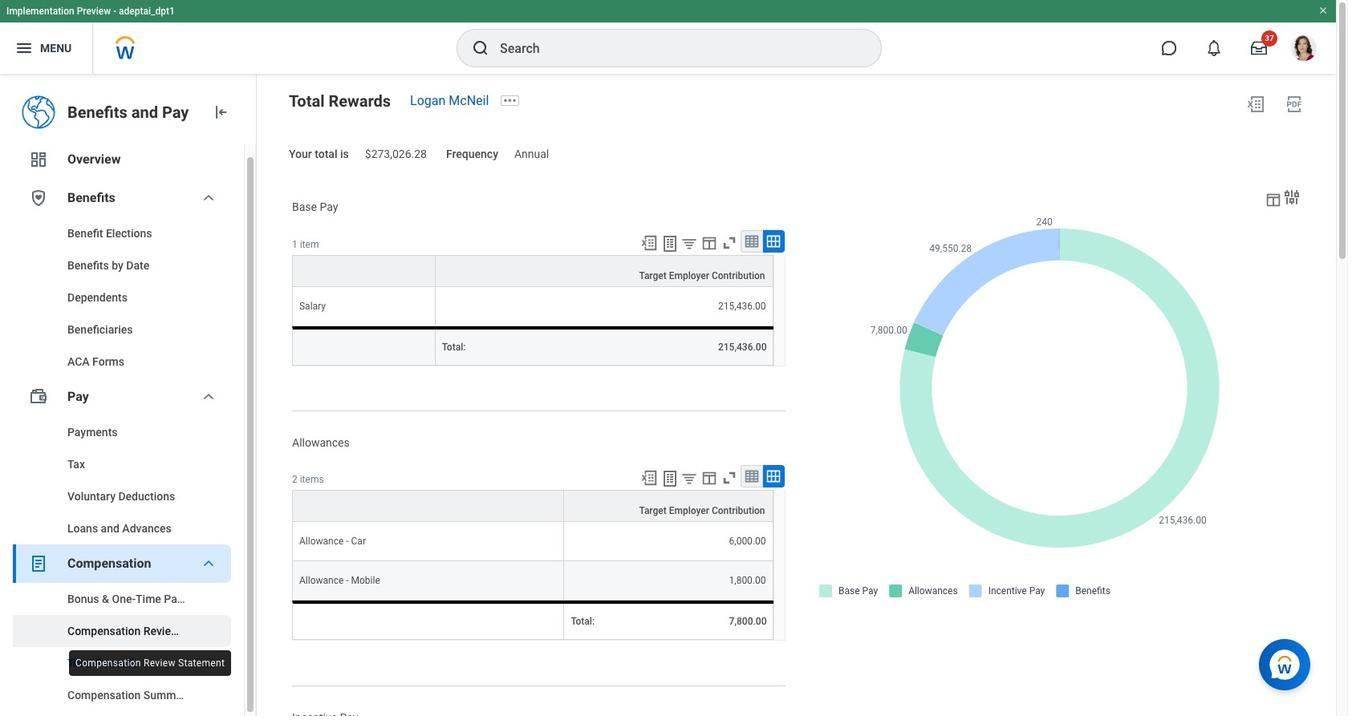 Task type: vqa. For each thing, say whether or not it's contained in the screenshot.
the bottom list
no



Task type: describe. For each thing, give the bounding box(es) containing it.
salary
[[299, 301, 326, 312]]

is
[[340, 148, 349, 161]]

1 item
[[292, 239, 319, 250]]

total: for 7,800.00
[[571, 617, 595, 628]]

2 horizontal spatial pay
[[320, 200, 338, 213]]

and for loans
[[101, 523, 120, 535]]

compensation element
[[13, 584, 234, 712]]

target employer contribution row for base pay
[[292, 255, 773, 287]]

loans
[[67, 523, 98, 535]]

annual
[[514, 148, 549, 161]]

aca
[[67, 356, 90, 368]]

forms
[[92, 356, 124, 368]]

benefits element
[[13, 218, 231, 378]]

allowance - mobile
[[299, 576, 380, 587]]

- inside the menu banner
[[113, 6, 116, 17]]

compensation summary link
[[13, 680, 231, 712]]

your total is
[[289, 148, 349, 161]]

total: for 215,436.00
[[442, 342, 466, 353]]

$273,026.28
[[365, 148, 427, 161]]

frequency element
[[514, 138, 549, 162]]

tax link
[[13, 449, 231, 481]]

tax
[[67, 458, 85, 471]]

expand table image for base pay
[[766, 233, 782, 249]]

benefits for benefits and pay
[[67, 103, 127, 122]]

215,436.00 for salary
[[718, 301, 766, 312]]

row containing salary
[[292, 287, 773, 326]]

- for allowance - mobile
[[346, 576, 349, 587]]

base
[[292, 200, 317, 213]]

voluntary deductions
[[67, 490, 175, 503]]

total rewards link
[[13, 648, 231, 680]]

benefits by date
[[67, 259, 149, 272]]

Search Workday  search field
[[500, 31, 848, 66]]

5 row from the top
[[292, 602, 773, 641]]

dashboard image
[[29, 150, 48, 169]]

row containing allowance - car
[[292, 523, 773, 562]]

7,800.00
[[729, 617, 767, 628]]

voluntary
[[67, 490, 116, 503]]

benefits image
[[29, 189, 48, 208]]

bonus & one-time payments
[[67, 593, 214, 606]]

2 items
[[292, 475, 324, 486]]

compensation review statement inside compensation review statement link
[[67, 625, 234, 638]]

frequency
[[446, 148, 498, 161]]

bonus & one-time payments link
[[13, 584, 231, 616]]

compensation inside 'dropdown button'
[[67, 556, 151, 572]]

fullscreen image for base pay
[[721, 234, 739, 252]]

chevron down small image for compensation
[[199, 555, 218, 574]]

0 vertical spatial total
[[289, 92, 325, 111]]

advances
[[122, 523, 172, 535]]

logan mcneil link
[[410, 93, 489, 108]]

dependents link
[[13, 282, 231, 314]]

menu banner
[[0, 0, 1337, 74]]

by
[[112, 259, 123, 272]]

- for allowance - car
[[346, 537, 349, 548]]

aca forms link
[[13, 346, 231, 378]]

allowance for allowance - car
[[299, 537, 344, 548]]

check image
[[199, 656, 218, 672]]

export to worksheets image for base pay
[[661, 234, 680, 253]]

select to filter grid data image
[[681, 471, 699, 488]]

document alt image
[[29, 555, 48, 574]]

compensation down "total rewards" "link"
[[67, 690, 141, 702]]

total rewards inside "link"
[[67, 657, 138, 670]]

justify image
[[14, 39, 34, 58]]

benefit elections link
[[13, 218, 231, 250]]

profile logan mcneil image
[[1292, 35, 1317, 64]]

logan
[[410, 93, 446, 108]]

table image for allowances
[[745, 469, 761, 485]]

close environment banner image
[[1319, 6, 1328, 15]]

37 button
[[1242, 31, 1278, 66]]

elections
[[106, 227, 152, 240]]

menu button
[[0, 22, 93, 74]]

allowance - car
[[299, 537, 366, 548]]

allowances
[[292, 436, 350, 449]]

your total is element
[[365, 138, 427, 162]]

toolbar for allowances
[[634, 466, 785, 491]]

table image
[[1265, 191, 1283, 209]]

1
[[292, 239, 298, 250]]

one-
[[112, 593, 136, 606]]

rewards inside "link"
[[95, 657, 138, 670]]

compensation review statement tooltip
[[66, 648, 235, 680]]

dependents
[[67, 291, 128, 304]]

benefit
[[67, 227, 103, 240]]

transformation import image
[[211, 103, 230, 122]]

voluntary deductions link
[[13, 481, 231, 513]]

target employer contribution button for base pay
[[436, 256, 773, 286]]

benefits for benefits
[[67, 190, 115, 205]]

row containing allowance - mobile
[[292, 562, 773, 602]]

and for benefits
[[131, 103, 158, 122]]

pay inside the pay dropdown button
[[67, 389, 89, 405]]

export to worksheets image for allowances
[[661, 470, 680, 489]]

bonus
[[67, 593, 99, 606]]

target employer contribution for allowances
[[639, 506, 765, 517]]



Task type: locate. For each thing, give the bounding box(es) containing it.
click to view/edit grid preferences image
[[701, 234, 719, 252]]

fullscreen image
[[721, 234, 739, 252], [721, 470, 739, 488]]

select to filter grid data image
[[681, 235, 699, 252]]

1 fullscreen image from the top
[[721, 234, 739, 252]]

0 vertical spatial total rewards
[[289, 92, 391, 111]]

chevron down small image inside compensation 'dropdown button'
[[199, 555, 218, 574]]

total rewards up "is"
[[289, 92, 391, 111]]

export to worksheets image
[[661, 234, 680, 253], [661, 470, 680, 489]]

- left car
[[346, 537, 349, 548]]

fullscreen image right click to view/edit grid preferences image
[[721, 234, 739, 252]]

1 vertical spatial employer
[[669, 506, 710, 517]]

0 horizontal spatial payments
[[67, 426, 118, 439]]

0 vertical spatial cell
[[292, 326, 436, 366]]

target employer contribution button
[[436, 256, 773, 286], [565, 492, 773, 522]]

pay button
[[13, 378, 231, 417]]

1 vertical spatial total rewards
[[67, 657, 138, 670]]

0 vertical spatial chevron down small image
[[199, 388, 218, 407]]

0 horizontal spatial and
[[101, 523, 120, 535]]

1 horizontal spatial total rewards
[[289, 92, 391, 111]]

- right the preview
[[113, 6, 116, 17]]

click to view/edit grid preferences image
[[701, 470, 719, 488]]

0 vertical spatial export to excel image
[[1247, 95, 1266, 114]]

cell for 215,436.00
[[292, 326, 436, 366]]

1 vertical spatial export to excel image
[[641, 234, 659, 252]]

benefits for benefits by date
[[67, 259, 109, 272]]

aca forms
[[67, 356, 124, 368]]

1 vertical spatial rewards
[[95, 657, 138, 670]]

1 vertical spatial table image
[[745, 469, 761, 485]]

compensation up &
[[67, 556, 151, 572]]

export to excel image
[[641, 470, 659, 488]]

target for allowances
[[639, 506, 667, 517]]

1,800.00
[[729, 576, 766, 587]]

items
[[300, 475, 324, 486]]

1 vertical spatial statement
[[178, 658, 225, 669]]

menu
[[40, 41, 72, 54]]

- left mobile
[[346, 576, 349, 587]]

cell for 7,800.00
[[292, 602, 565, 641]]

task pay image
[[29, 388, 48, 407]]

compensation summary
[[67, 690, 192, 702]]

view printable version (pdf) image
[[1285, 95, 1304, 114]]

compensation review statement inside compensation review statement tooltip
[[75, 658, 225, 669]]

1 horizontal spatial total:
[[571, 617, 595, 628]]

2
[[292, 475, 298, 486]]

2 toolbar from the top
[[634, 466, 785, 491]]

0 vertical spatial export to worksheets image
[[661, 234, 680, 253]]

total up the your
[[289, 92, 325, 111]]

rewards up "is"
[[329, 92, 391, 111]]

1 vertical spatial benefits
[[67, 190, 115, 205]]

0 vertical spatial contribution
[[712, 270, 765, 281]]

1 horizontal spatial export to excel image
[[1247, 95, 1266, 114]]

benefits up benefit
[[67, 190, 115, 205]]

compensation review statement up compensation review statement tooltip
[[67, 625, 234, 638]]

pay element
[[13, 417, 231, 545]]

benefit elections
[[67, 227, 152, 240]]

0 horizontal spatial rewards
[[95, 657, 138, 670]]

2 fullscreen image from the top
[[721, 470, 739, 488]]

0 vertical spatial employer
[[669, 270, 710, 281]]

2 export to worksheets image from the top
[[661, 470, 680, 489]]

loans and advances
[[67, 523, 172, 535]]

employer for base pay
[[669, 270, 710, 281]]

3 row from the top
[[292, 523, 773, 562]]

benefits button
[[13, 179, 231, 218]]

pay right base in the top of the page
[[320, 200, 338, 213]]

0 vertical spatial target employer contribution row
[[292, 255, 773, 287]]

benefits and pay element
[[67, 101, 198, 124]]

toolbar for base pay
[[634, 230, 785, 255]]

1 vertical spatial target
[[639, 506, 667, 517]]

export to worksheets image left select to filter grid data image
[[661, 470, 680, 489]]

1 cell from the top
[[292, 326, 436, 366]]

contribution up 6,000.00 at the right bottom
[[712, 506, 765, 517]]

export to excel image left select to filter grid data icon
[[641, 234, 659, 252]]

table image for base pay
[[745, 233, 761, 249]]

export to excel image
[[1247, 95, 1266, 114], [641, 234, 659, 252]]

statement inside compensation "element"
[[182, 625, 234, 638]]

2 allowance from the top
[[299, 576, 344, 587]]

expand table image right click to view/edit grid preferences image
[[766, 233, 782, 249]]

payments link
[[13, 417, 231, 449]]

1 vertical spatial and
[[101, 523, 120, 535]]

and inside pay element
[[101, 523, 120, 535]]

pay left transformation import icon
[[162, 103, 189, 122]]

0 vertical spatial compensation review statement
[[67, 625, 234, 638]]

2 cell from the top
[[292, 602, 565, 641]]

1 expand table image from the top
[[766, 233, 782, 249]]

1 table image from the top
[[745, 233, 761, 249]]

total rewards up "compensation summary" link on the bottom
[[67, 657, 138, 670]]

chevron down small image for pay
[[199, 388, 218, 407]]

contribution for base pay
[[712, 270, 765, 281]]

benefits by date link
[[13, 250, 231, 282]]

expand table image for allowances
[[766, 469, 782, 485]]

overview
[[67, 152, 121, 167]]

1 target employer contribution from the top
[[639, 270, 765, 281]]

215,436.00 for total:
[[718, 342, 767, 353]]

base pay
[[292, 200, 338, 213]]

beneficiaries link
[[13, 314, 231, 346]]

contribution
[[712, 270, 765, 281], [712, 506, 765, 517]]

payments up tax at the bottom of page
[[67, 426, 118, 439]]

0 horizontal spatial total rewards
[[67, 657, 138, 670]]

contribution for allowances
[[712, 506, 765, 517]]

target employer contribution for base pay
[[639, 270, 765, 281]]

and
[[131, 103, 158, 122], [101, 523, 120, 535]]

compensation review statement up summary
[[75, 658, 225, 669]]

target employer contribution row for allowances
[[292, 491, 773, 523]]

payments inside compensation "element"
[[164, 593, 214, 606]]

statement
[[182, 625, 234, 638], [178, 658, 225, 669]]

fullscreen image right click to view/edit grid preferences icon
[[721, 470, 739, 488]]

implementation preview -   adeptai_dpt1
[[6, 6, 175, 17]]

0 vertical spatial -
[[113, 6, 116, 17]]

chevron down small image
[[199, 189, 218, 208]]

toolbar
[[634, 230, 785, 255], [634, 466, 785, 491]]

1 vertical spatial compensation review statement
[[75, 658, 225, 669]]

0 horizontal spatial export to excel image
[[641, 234, 659, 252]]

benefits left by
[[67, 259, 109, 272]]

deductions
[[118, 490, 175, 503]]

target employer contribution
[[639, 270, 765, 281], [639, 506, 765, 517]]

statement up summary
[[178, 658, 225, 669]]

and up overview link
[[131, 103, 158, 122]]

inbox large image
[[1251, 40, 1267, 56]]

review inside compensation "element"
[[143, 625, 179, 638]]

2 expand table image from the top
[[766, 469, 782, 485]]

mcneil
[[449, 93, 489, 108]]

statement inside tooltip
[[178, 658, 225, 669]]

preview
[[77, 6, 111, 17]]

review up compensation review statement tooltip
[[143, 625, 179, 638]]

target employer contribution down click to view/edit grid preferences icon
[[639, 506, 765, 517]]

statement up check icon
[[182, 625, 234, 638]]

employer for allowances
[[669, 506, 710, 517]]

1 row from the top
[[292, 287, 773, 326]]

logan mcneil
[[410, 93, 489, 108]]

export to excel image left view printable version (pdf) icon
[[1247, 95, 1266, 114]]

1 vertical spatial pay
[[320, 200, 338, 213]]

1 vertical spatial expand table image
[[766, 469, 782, 485]]

chevron down small image
[[199, 388, 218, 407], [199, 555, 218, 574]]

overview link
[[13, 140, 231, 179]]

0 vertical spatial target employer contribution button
[[436, 256, 773, 286]]

3 benefits from the top
[[67, 259, 109, 272]]

compensation up "compensation summary" link on the bottom
[[75, 658, 141, 669]]

review
[[143, 625, 179, 638], [144, 658, 176, 669]]

1 contribution from the top
[[712, 270, 765, 281]]

1 vertical spatial chevron down small image
[[199, 555, 218, 574]]

your
[[289, 148, 312, 161]]

time
[[136, 593, 161, 606]]

1 target employer contribution row from the top
[[292, 255, 773, 287]]

1 horizontal spatial and
[[131, 103, 158, 122]]

contribution down click to view/edit grid preferences image
[[712, 270, 765, 281]]

1 vertical spatial -
[[346, 537, 349, 548]]

0 horizontal spatial total:
[[442, 342, 466, 353]]

1 horizontal spatial rewards
[[329, 92, 391, 111]]

compensation button
[[13, 545, 231, 584]]

fullscreen image for allowances
[[721, 470, 739, 488]]

0 vertical spatial total:
[[442, 342, 466, 353]]

1 vertical spatial total:
[[571, 617, 595, 628]]

0 horizontal spatial pay
[[67, 389, 89, 405]]

table image right click to view/edit grid preferences icon
[[745, 469, 761, 485]]

total up "compensation summary" link on the bottom
[[67, 657, 92, 670]]

1 allowance from the top
[[299, 537, 344, 548]]

total inside "link"
[[67, 657, 92, 670]]

1 vertical spatial toolbar
[[634, 466, 785, 491]]

rewards up "compensation summary" link on the bottom
[[95, 657, 138, 670]]

benefits up overview
[[67, 103, 127, 122]]

search image
[[471, 39, 490, 58]]

cell down mobile
[[292, 602, 565, 641]]

cell down salary
[[292, 326, 436, 366]]

-
[[113, 6, 116, 17], [346, 537, 349, 548], [346, 576, 349, 587]]

1 vertical spatial target employer contribution row
[[292, 491, 773, 523]]

1 horizontal spatial payments
[[164, 593, 214, 606]]

1 horizontal spatial total
[[289, 92, 325, 111]]

employer
[[669, 270, 710, 281], [669, 506, 710, 517]]

employer down select to filter grid data icon
[[669, 270, 710, 281]]

37
[[1265, 34, 1274, 43]]

payments
[[67, 426, 118, 439], [164, 593, 214, 606]]

1 vertical spatial cell
[[292, 602, 565, 641]]

employer down select to filter grid data image
[[669, 506, 710, 517]]

1 toolbar from the top
[[634, 230, 785, 255]]

0 vertical spatial 215,436.00
[[718, 301, 766, 312]]

2 employer from the top
[[669, 506, 710, 517]]

1 horizontal spatial pay
[[162, 103, 189, 122]]

1 vertical spatial allowance
[[299, 576, 344, 587]]

pay inside the benefits and pay element
[[162, 103, 189, 122]]

compensation review statement
[[67, 625, 234, 638], [75, 658, 225, 669]]

table image right click to view/edit grid preferences image
[[745, 233, 761, 249]]

1 vertical spatial contribution
[[712, 506, 765, 517]]

2 benefits from the top
[[67, 190, 115, 205]]

1 vertical spatial export to worksheets image
[[661, 470, 680, 489]]

target employer contribution button for allowances
[[565, 492, 773, 522]]

2 vertical spatial -
[[346, 576, 349, 587]]

0 vertical spatial benefits
[[67, 103, 127, 122]]

0 vertical spatial table image
[[745, 233, 761, 249]]

summary
[[143, 690, 192, 702]]

0 vertical spatial and
[[131, 103, 158, 122]]

cell
[[292, 326, 436, 366], [292, 602, 565, 641]]

loans and advances link
[[13, 513, 231, 545]]

0 vertical spatial fullscreen image
[[721, 234, 739, 252]]

1 vertical spatial target employer contribution
[[639, 506, 765, 517]]

total
[[289, 92, 325, 111], [67, 657, 92, 670]]

implementation
[[6, 6, 74, 17]]

2 target employer contribution row from the top
[[292, 491, 773, 523]]

adeptai_dpt1
[[119, 6, 175, 17]]

allowance down allowance - car at the left bottom
[[299, 576, 344, 587]]

1 vertical spatial target employer contribution button
[[565, 492, 773, 522]]

compensation inside tooltip
[[75, 658, 141, 669]]

row
[[292, 287, 773, 326], [292, 326, 773, 366], [292, 523, 773, 562], [292, 562, 773, 602], [292, 602, 773, 641]]

2 chevron down small image from the top
[[199, 555, 218, 574]]

0 horizontal spatial total
[[67, 657, 92, 670]]

total rewards
[[289, 92, 391, 111], [67, 657, 138, 670]]

4 row from the top
[[292, 562, 773, 602]]

1 vertical spatial total
[[67, 657, 92, 670]]

compensation
[[67, 556, 151, 572], [67, 625, 141, 638], [75, 658, 141, 669], [67, 690, 141, 702]]

benefits inside benefits by date link
[[67, 259, 109, 272]]

allowance left car
[[299, 537, 344, 548]]

and right loans
[[101, 523, 120, 535]]

review up summary
[[144, 658, 176, 669]]

2 target employer contribution from the top
[[639, 506, 765, 517]]

1 target from the top
[[639, 270, 667, 281]]

0 vertical spatial target employer contribution
[[639, 270, 765, 281]]

benefits inside benefits dropdown button
[[67, 190, 115, 205]]

navigation pane region
[[0, 74, 257, 717]]

target for base pay
[[639, 270, 667, 281]]

1 chevron down small image from the top
[[199, 388, 218, 407]]

compensation down &
[[67, 625, 141, 638]]

benefits and pay
[[67, 103, 189, 122]]

export to worksheets image left select to filter grid data icon
[[661, 234, 680, 253]]

2 vertical spatial benefits
[[67, 259, 109, 272]]

215,436.00
[[718, 301, 766, 312], [718, 342, 767, 353]]

target employer contribution down click to view/edit grid preferences image
[[639, 270, 765, 281]]

0 vertical spatial allowance
[[299, 537, 344, 548]]

expand table image right click to view/edit grid preferences icon
[[766, 469, 782, 485]]

1 vertical spatial review
[[144, 658, 176, 669]]

target employer contribution row
[[292, 255, 773, 287], [292, 491, 773, 523]]

total
[[315, 148, 338, 161]]

1 benefits from the top
[[67, 103, 127, 122]]

benefits
[[67, 103, 127, 122], [67, 190, 115, 205], [67, 259, 109, 272]]

beneficiaries
[[67, 323, 133, 336]]

1 vertical spatial payments
[[164, 593, 214, 606]]

payments inside pay element
[[67, 426, 118, 439]]

1 vertical spatial fullscreen image
[[721, 470, 739, 488]]

benefits inside the benefits and pay element
[[67, 103, 127, 122]]

date
[[126, 259, 149, 272]]

payments right time
[[164, 593, 214, 606]]

review inside tooltip
[[144, 658, 176, 669]]

mobile
[[351, 576, 380, 587]]

target
[[639, 270, 667, 281], [639, 506, 667, 517]]

0 vertical spatial toolbar
[[634, 230, 785, 255]]

rewards
[[329, 92, 391, 111], [95, 657, 138, 670]]

total:
[[442, 342, 466, 353], [571, 617, 595, 628]]

0 vertical spatial rewards
[[329, 92, 391, 111]]

2 vertical spatial pay
[[67, 389, 89, 405]]

1 export to worksheets image from the top
[[661, 234, 680, 253]]

0 vertical spatial pay
[[162, 103, 189, 122]]

allowance
[[299, 537, 344, 548], [299, 576, 344, 587]]

pay
[[162, 103, 189, 122], [320, 200, 338, 213], [67, 389, 89, 405]]

0 vertical spatial review
[[143, 625, 179, 638]]

2 target from the top
[[639, 506, 667, 517]]

expand table image
[[766, 233, 782, 249], [766, 469, 782, 485]]

allowance for allowance - mobile
[[299, 576, 344, 587]]

0 vertical spatial expand table image
[[766, 233, 782, 249]]

table image
[[745, 233, 761, 249], [745, 469, 761, 485]]

2 table image from the top
[[745, 469, 761, 485]]

notifications large image
[[1206, 40, 1223, 56]]

0 vertical spatial statement
[[182, 625, 234, 638]]

1 employer from the top
[[669, 270, 710, 281]]

&
[[102, 593, 109, 606]]

item
[[300, 239, 319, 250]]

car
[[351, 537, 366, 548]]

compensation review statement link
[[13, 616, 234, 648]]

2 row from the top
[[292, 326, 773, 366]]

configure and view chart data image
[[1283, 188, 1302, 207]]

1 vertical spatial 215,436.00
[[718, 342, 767, 353]]

0 vertical spatial target
[[639, 270, 667, 281]]

0 vertical spatial payments
[[67, 426, 118, 439]]

6,000.00
[[729, 537, 766, 548]]

pay down aca
[[67, 389, 89, 405]]

2 contribution from the top
[[712, 506, 765, 517]]



